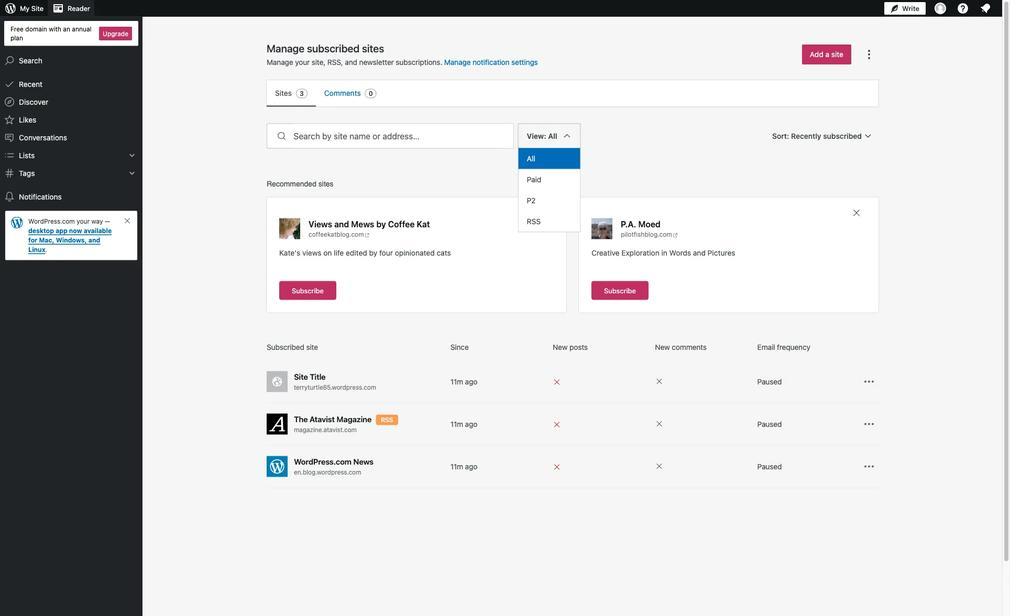 Task type: vqa. For each thing, say whether or not it's contained in the screenshot.
right 'Subscribe' Button
yes



Task type: describe. For each thing, give the bounding box(es) containing it.
site title terryturtle85.wordpress.com
[[294, 372, 376, 391]]

coffeekatblog.com
[[309, 231, 364, 238]]

free
[[10, 25, 24, 33]]

available
[[84, 227, 112, 235]]

app
[[56, 227, 67, 235]]

subscribe button for p.a.
[[592, 281, 649, 300]]

title
[[310, 372, 326, 382]]

kate's views on life edited by four opinionated cats
[[279, 248, 451, 257]]

notifications link
[[0, 188, 143, 206]]

discover link
[[0, 93, 143, 111]]

view:
[[527, 132, 547, 140]]

ago for title
[[465, 377, 478, 386]]

table inside manage subscribed sites "main content"
[[267, 342, 879, 488]]

in
[[662, 248, 668, 257]]

Search search field
[[294, 124, 514, 148]]

new for new comments
[[656, 343, 670, 352]]

paused for title
[[758, 377, 782, 386]]

and inside 'manage subscribed sites manage your site, rss, and newsletter subscriptions. manage notification settings'
[[345, 58, 358, 67]]

more image
[[863, 48, 876, 61]]

manage subscribed sites main content
[[250, 41, 896, 617]]

11m ago for title
[[451, 377, 478, 386]]

plan
[[10, 34, 23, 41]]

coffeekatblog.com link
[[309, 230, 449, 239]]

site,
[[312, 58, 326, 67]]

atavist
[[310, 415, 335, 424]]

11m ago inside the atavist magazine row
[[451, 420, 478, 429]]

frequency
[[777, 343, 811, 352]]

way
[[91, 218, 103, 225]]

moed
[[639, 219, 661, 229]]

cats
[[437, 248, 451, 257]]

subscribed sites
[[307, 42, 384, 54]]

more information image for wordpress.com news
[[656, 462, 664, 471]]

upgrade button
[[99, 27, 132, 40]]

pilotfishblog.com
[[621, 231, 672, 238]]

terryturtle85.wordpress.com
[[294, 384, 376, 391]]

new comments
[[656, 343, 707, 352]]

views and mews by coffee  kat link
[[309, 218, 430, 230]]

subscribed
[[824, 132, 862, 140]]

11m ago for news
[[451, 462, 478, 471]]

since
[[451, 343, 469, 352]]

my profile image
[[935, 3, 947, 14]]

keyboard_arrow_down image
[[127, 168, 137, 179]]

rss,
[[328, 58, 343, 67]]

mews
[[351, 219, 375, 229]]

notifications
[[19, 192, 62, 201]]

site inside column header
[[306, 343, 318, 352]]

p.a.
[[621, 219, 637, 229]]

email frequency column header
[[758, 342, 856, 353]]

add a site button
[[803, 45, 852, 64]]

wordpress.com news link
[[294, 456, 447, 468]]

add a site
[[810, 50, 844, 59]]

1 horizontal spatial all
[[548, 132, 558, 140]]

linux
[[28, 246, 45, 254]]

manage notification settings link
[[444, 58, 538, 67]]

2 cell from the top
[[553, 419, 651, 430]]

site inside my site link
[[31, 4, 44, 12]]

wordpress.com your way — desktop app now available for mac, windows, and linux
[[28, 218, 112, 254]]

desktop
[[28, 227, 54, 235]]

add
[[810, 50, 824, 59]]

keyboard_arrow_down image
[[127, 150, 137, 161]]

discover
[[19, 98, 48, 106]]

all link
[[519, 148, 581, 169]]

four
[[380, 248, 393, 257]]

subscribed site
[[267, 343, 318, 352]]

help image
[[957, 2, 970, 15]]

subscribed
[[267, 343, 304, 352]]

magazine.atavist.com
[[294, 426, 357, 434]]

site title cell
[[267, 371, 447, 392]]

the atavist magazine
[[294, 415, 372, 424]]

paused cell inside the atavist magazine row
[[758, 419, 856, 430]]

since column header
[[451, 342, 549, 353]]

paid link
[[519, 169, 581, 190]]

by inside 'views and mews by coffee  kat' link
[[377, 219, 386, 229]]

the
[[294, 415, 308, 424]]

magazine.atavist.com link
[[294, 425, 447, 435]]

sort: recently subscribed
[[773, 132, 862, 140]]

exploration
[[622, 248, 660, 257]]

sites
[[319, 180, 334, 188]]

—
[[105, 218, 110, 225]]

row containing subscribed site
[[267, 342, 879, 361]]

rss inside view: all list box
[[527, 217, 541, 226]]

for
[[28, 237, 37, 244]]

creative exploration in words and pictures
[[592, 248, 736, 257]]

my site
[[20, 4, 44, 12]]

recent link
[[0, 75, 143, 93]]

sort: recently subscribed button
[[769, 127, 879, 145]]

rss link
[[519, 211, 581, 232]]

and inside wordpress.com your way — desktop app now available for mac, windows, and linux
[[89, 237, 100, 244]]



Task type: locate. For each thing, give the bounding box(es) containing it.
dismiss this recommendation image
[[852, 208, 862, 218]]

0
[[369, 90, 373, 97]]

views
[[309, 219, 332, 229]]

1 horizontal spatial your
[[295, 58, 310, 67]]

1 11m from the top
[[451, 377, 463, 386]]

paused inside wordpress.com news row
[[758, 462, 782, 471]]

1 vertical spatial ago
[[465, 420, 478, 429]]

site title row
[[267, 361, 879, 403]]

1 subscribe button from the left
[[279, 281, 336, 300]]

11m inside site title row
[[451, 377, 463, 386]]

new left posts
[[553, 343, 568, 352]]

coffee
[[388, 219, 415, 229]]

3 11m from the top
[[451, 462, 463, 471]]

0 vertical spatial site
[[832, 50, 844, 59]]

1 vertical spatial your
[[77, 218, 90, 225]]

recent
[[19, 80, 43, 88]]

2 vertical spatial cell
[[553, 461, 651, 473]]

new comments column header
[[656, 342, 754, 353]]

site right my on the left top of page
[[31, 4, 44, 12]]

more actions image for the atavist magazine
[[863, 418, 876, 431]]

opinionated
[[395, 248, 435, 257]]

and down subscribed sites
[[345, 58, 358, 67]]

email frequency
[[758, 343, 811, 352]]

paused cell
[[758, 377, 856, 387], [758, 419, 856, 430], [758, 462, 856, 472]]

2 new from the left
[[656, 343, 670, 352]]

more actions image inside the atavist magazine row
[[863, 418, 876, 431]]

reader
[[68, 4, 90, 12]]

1 cell from the top
[[553, 376, 651, 388]]

your left site, at the left top of page
[[295, 58, 310, 67]]

cell down site title row
[[553, 419, 651, 430]]

the atavist magazine cell
[[267, 414, 447, 435]]

1 horizontal spatial new
[[656, 343, 670, 352]]

wordpress.com for news
[[294, 457, 352, 467]]

on
[[324, 248, 332, 257]]

more information image down more information icon
[[656, 462, 664, 471]]

ago inside site title row
[[465, 377, 478, 386]]

and down available
[[89, 237, 100, 244]]

1 vertical spatial wordpress.com
[[294, 457, 352, 467]]

more actions image inside site title row
[[863, 376, 876, 388]]

the atavist magazine row
[[267, 403, 879, 446]]

view: all list box
[[518, 148, 581, 233]]

paused for news
[[758, 462, 782, 471]]

1 vertical spatial rss
[[381, 417, 393, 424]]

0 vertical spatial wordpress.com
[[28, 218, 75, 225]]

1 horizontal spatial subscribe button
[[592, 281, 649, 300]]

site
[[832, 50, 844, 59], [306, 343, 318, 352]]

domain
[[25, 25, 47, 33]]

search link
[[0, 52, 143, 70]]

recommended
[[267, 180, 317, 188]]

wordpress.com
[[28, 218, 75, 225], [294, 457, 352, 467]]

0 horizontal spatial your
[[77, 218, 90, 225]]

subscribe down views
[[292, 287, 324, 295]]

p2
[[527, 196, 536, 205]]

1 horizontal spatial wordpress.com
[[294, 457, 352, 467]]

0 vertical spatial all
[[548, 132, 558, 140]]

words
[[670, 248, 692, 257]]

1 ago from the top
[[465, 377, 478, 386]]

2 paused from the top
[[758, 420, 782, 429]]

more actions image
[[863, 376, 876, 388], [863, 418, 876, 431]]

all up paid on the top of page
[[527, 154, 536, 163]]

upgrade
[[103, 30, 128, 37]]

site inside button
[[832, 50, 844, 59]]

0 vertical spatial site
[[31, 4, 44, 12]]

wordpress.com up app
[[28, 218, 75, 225]]

0 vertical spatial your
[[295, 58, 310, 67]]

new for new posts
[[553, 343, 568, 352]]

cell for title
[[553, 376, 651, 388]]

1 more actions image from the top
[[863, 376, 876, 388]]

more information image for site title
[[656, 377, 664, 386]]

more information image down new comments
[[656, 377, 664, 386]]

1 horizontal spatial site
[[294, 372, 308, 382]]

2 vertical spatial ago
[[465, 462, 478, 471]]

2 11m from the top
[[451, 420, 463, 429]]

rss
[[527, 217, 541, 226], [381, 417, 393, 424]]

2 11m ago from the top
[[451, 420, 478, 429]]

wordpress.com up en.blog.wordpress.com
[[294, 457, 352, 467]]

1 vertical spatial more actions image
[[863, 418, 876, 431]]

new posts column header
[[553, 342, 651, 353]]

newsletter
[[359, 58, 394, 67]]

1 subscribe from the left
[[292, 287, 324, 295]]

annual
[[72, 25, 92, 33]]

likes
[[19, 115, 36, 124]]

kat
[[417, 219, 430, 229]]

time image
[[1005, 40, 1011, 50]]

1 new from the left
[[553, 343, 568, 352]]

paused cell for news
[[758, 462, 856, 472]]

row
[[267, 342, 879, 361]]

wordpress.com news image
[[267, 456, 288, 477]]

rss inside the atavist magazine cell
[[381, 417, 393, 424]]

1 vertical spatial site
[[306, 343, 318, 352]]

comments
[[324, 89, 361, 98]]

windows,
[[56, 237, 87, 244]]

email
[[758, 343, 776, 352]]

cell down new posts column header
[[553, 376, 651, 388]]

0 vertical spatial paused
[[758, 377, 782, 386]]

3
[[300, 90, 304, 97]]

1 vertical spatial 11m ago
[[451, 420, 478, 429]]

wordpress.com news en.blog.wordpress.com
[[294, 457, 374, 476]]

1 vertical spatial by
[[369, 248, 378, 257]]

by up coffeekatblog.com link
[[377, 219, 386, 229]]

0 horizontal spatial rss
[[381, 417, 393, 424]]

sort:
[[773, 132, 790, 140]]

0 horizontal spatial all
[[527, 154, 536, 163]]

11m ago inside site title row
[[451, 377, 478, 386]]

your inside 'manage subscribed sites manage your site, rss, and newsletter subscriptions. manage notification settings'
[[295, 58, 310, 67]]

table
[[267, 342, 879, 488]]

p.a. moed link
[[621, 218, 661, 230]]

p2 link
[[519, 190, 581, 211]]

11m inside the atavist magazine row
[[451, 420, 463, 429]]

3 11m ago from the top
[[451, 462, 478, 471]]

paused cell for title
[[758, 377, 856, 387]]

1 horizontal spatial rss
[[527, 217, 541, 226]]

2 vertical spatial 11m
[[451, 462, 463, 471]]

0 horizontal spatial new
[[553, 343, 568, 352]]

subscribe for p.a. moed
[[604, 287, 636, 295]]

your up now on the left top of the page
[[77, 218, 90, 225]]

subscribe down creative
[[604, 287, 636, 295]]

more actions image
[[863, 461, 876, 473]]

site right subscribed
[[306, 343, 318, 352]]

3 cell from the top
[[553, 461, 651, 473]]

1 vertical spatial paused
[[758, 420, 782, 429]]

11m for title
[[451, 377, 463, 386]]

cell for news
[[553, 461, 651, 473]]

0 horizontal spatial subscribe button
[[279, 281, 336, 300]]

lists
[[19, 151, 35, 160]]

news
[[354, 457, 374, 467]]

recommended sites
[[267, 180, 334, 188]]

more information image inside wordpress.com news row
[[656, 462, 664, 471]]

kate's
[[279, 248, 301, 257]]

dismiss image
[[123, 217, 132, 225]]

likes link
[[0, 111, 143, 129]]

table containing site title
[[267, 342, 879, 488]]

11m ago inside wordpress.com news row
[[451, 462, 478, 471]]

paused
[[758, 377, 782, 386], [758, 420, 782, 429], [758, 462, 782, 471]]

1 horizontal spatial site
[[832, 50, 844, 59]]

paused inside the atavist magazine row
[[758, 420, 782, 429]]

menu inside manage subscribed sites "main content"
[[267, 80, 879, 107]]

tags link
[[0, 164, 143, 182]]

more information image
[[656, 377, 664, 386], [656, 462, 664, 471]]

free domain with an annual plan
[[10, 25, 92, 41]]

more information image
[[656, 420, 664, 428]]

0 horizontal spatial site
[[31, 4, 44, 12]]

ago inside wordpress.com news row
[[465, 462, 478, 471]]

0 horizontal spatial subscribe
[[292, 287, 324, 295]]

p.a. moed
[[621, 219, 661, 229]]

2 subscribe from the left
[[604, 287, 636, 295]]

1 11m ago from the top
[[451, 377, 478, 386]]

pictures
[[708, 248, 736, 257]]

write
[[903, 4, 920, 12]]

0 vertical spatial cell
[[553, 376, 651, 388]]

2 paused cell from the top
[[758, 419, 856, 430]]

0 vertical spatial ago
[[465, 377, 478, 386]]

edited
[[346, 248, 367, 257]]

now
[[69, 227, 82, 235]]

all inside all link
[[527, 154, 536, 163]]

pilotfishblog.com link
[[621, 230, 680, 239]]

terryturtle85.wordpress.com link
[[294, 383, 447, 392]]

subscribe button
[[279, 281, 336, 300], [592, 281, 649, 300]]

0 vertical spatial 11m
[[451, 377, 463, 386]]

lists link
[[0, 147, 143, 164]]

manage subscribed sites manage your site, rss, and newsletter subscriptions. manage notification settings
[[267, 42, 538, 67]]

2 vertical spatial paused
[[758, 462, 782, 471]]

0 vertical spatial 11m ago
[[451, 377, 478, 386]]

comments
[[672, 343, 707, 352]]

creative
[[592, 248, 620, 257]]

wordpress.com news cell
[[267, 456, 447, 477]]

2 subscribe button from the left
[[592, 281, 649, 300]]

1 vertical spatial site
[[294, 372, 308, 382]]

2 more information image from the top
[[656, 462, 664, 471]]

your inside wordpress.com your way — desktop app now available for mac, windows, and linux
[[77, 218, 90, 225]]

life
[[334, 248, 344, 257]]

mac,
[[39, 237, 54, 244]]

sites
[[275, 89, 292, 98]]

subscribe button down creative
[[592, 281, 649, 300]]

new left comments
[[656, 343, 670, 352]]

1 vertical spatial more information image
[[656, 462, 664, 471]]

ago for news
[[465, 462, 478, 471]]

2 vertical spatial 11m ago
[[451, 462, 478, 471]]

site title link
[[294, 371, 447, 383]]

1 vertical spatial 11m
[[451, 420, 463, 429]]

views
[[303, 248, 322, 257]]

tags
[[19, 169, 35, 178]]

wordpress.com news row
[[267, 446, 879, 488]]

0 vertical spatial more information image
[[656, 377, 664, 386]]

recently
[[792, 132, 822, 140]]

1 paused from the top
[[758, 377, 782, 386]]

2 more actions image from the top
[[863, 418, 876, 431]]

menu
[[267, 80, 879, 107]]

menu containing sites
[[267, 80, 879, 107]]

0 vertical spatial paused cell
[[758, 377, 856, 387]]

subscribe for views and mews by coffee  kat
[[292, 287, 324, 295]]

posts
[[570, 343, 588, 352]]

1 vertical spatial cell
[[553, 419, 651, 430]]

subscribed site column header
[[267, 342, 447, 353]]

site right a on the top of page
[[832, 50, 844, 59]]

1 vertical spatial all
[[527, 154, 536, 163]]

en.blog.wordpress.com link
[[294, 468, 447, 477]]

site inside the site title terryturtle85.wordpress.com
[[294, 372, 308, 382]]

0 vertical spatial more actions image
[[863, 376, 876, 388]]

subscribe button down views
[[279, 281, 336, 300]]

a
[[826, 50, 830, 59]]

wordpress.com for your
[[28, 218, 75, 225]]

2 ago from the top
[[465, 420, 478, 429]]

0 horizontal spatial wordpress.com
[[28, 218, 75, 225]]

cell
[[553, 376, 651, 388], [553, 419, 651, 430], [553, 461, 651, 473]]

manage your notifications image
[[980, 2, 992, 15]]

wordpress.com inside wordpress.com your way — desktop app now available for mac, windows, and linux
[[28, 218, 75, 225]]

0 horizontal spatial site
[[306, 343, 318, 352]]

0 vertical spatial rss
[[527, 217, 541, 226]]

ago inside the atavist magazine row
[[465, 420, 478, 429]]

subscribe
[[292, 287, 324, 295], [604, 287, 636, 295]]

wordpress.com inside wordpress.com news en.blog.wordpress.com
[[294, 457, 352, 467]]

the atavist magazine image
[[267, 414, 288, 435]]

by left four
[[369, 248, 378, 257]]

and up coffeekatblog.com
[[334, 219, 349, 229]]

None search field
[[267, 123, 514, 149]]

cell down the atavist magazine row
[[553, 461, 651, 473]]

2 vertical spatial paused cell
[[758, 462, 856, 472]]

3 paused from the top
[[758, 462, 782, 471]]

3 paused cell from the top
[[758, 462, 856, 472]]

rss down p2
[[527, 217, 541, 226]]

site left title
[[294, 372, 308, 382]]

and right the words
[[694, 248, 706, 257]]

your
[[295, 58, 310, 67], [77, 218, 90, 225]]

subscribe button for views
[[279, 281, 336, 300]]

reader link
[[48, 0, 94, 17]]

1 more information image from the top
[[656, 377, 664, 386]]

1 vertical spatial paused cell
[[758, 419, 856, 430]]

subscriptions.
[[396, 58, 443, 67]]

and
[[345, 58, 358, 67], [334, 219, 349, 229], [89, 237, 100, 244], [694, 248, 706, 257]]

paused inside site title row
[[758, 377, 782, 386]]

11m for news
[[451, 462, 463, 471]]

paid
[[527, 175, 542, 184]]

my site link
[[0, 0, 48, 17]]

more actions image for site title
[[863, 376, 876, 388]]

0 vertical spatial by
[[377, 219, 386, 229]]

11m inside wordpress.com news row
[[451, 462, 463, 471]]

with
[[49, 25, 61, 33]]

rss up magazine.atavist.com link
[[381, 417, 393, 424]]

all right view:
[[548, 132, 558, 140]]

1 horizontal spatial subscribe
[[604, 287, 636, 295]]

en.blog.wordpress.com
[[294, 469, 361, 476]]

3 ago from the top
[[465, 462, 478, 471]]

1 paused cell from the top
[[758, 377, 856, 387]]



